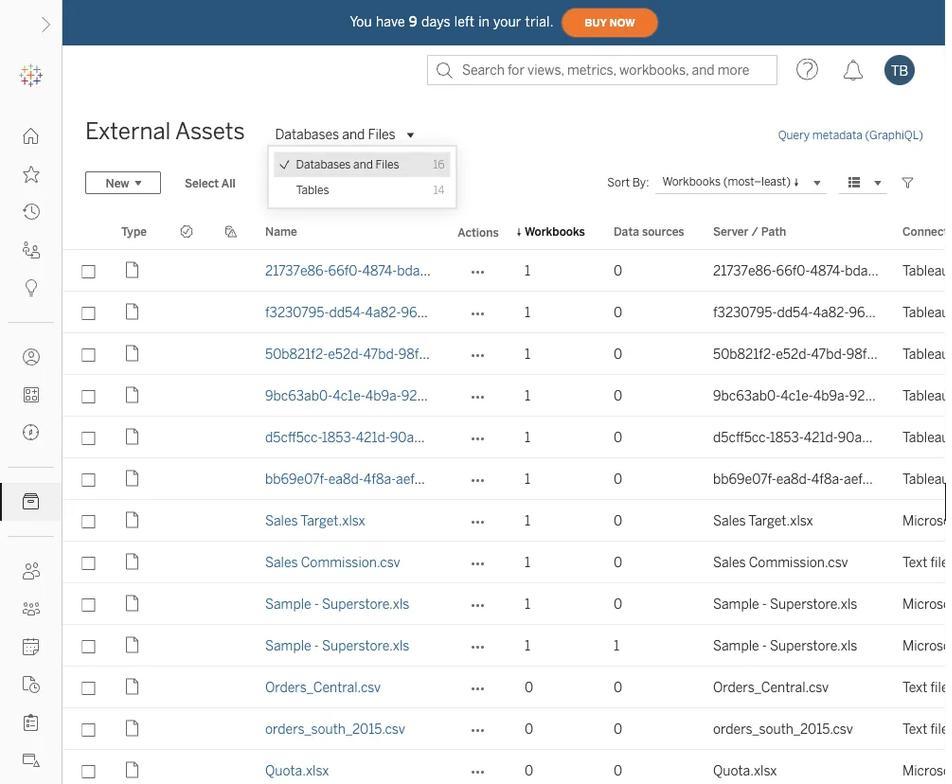Task type: vqa. For each thing, say whether or not it's contained in the screenshot.


Task type: describe. For each thing, give the bounding box(es) containing it.
buy now button
[[561, 8, 659, 38]]

text for sales commission.csv
[[903, 555, 928, 570]]

50b821f2- for 50b821f2-e52d-47bd-98f1-6c04b93ba690
[[265, 346, 328, 362]]

sort
[[608, 176, 630, 189]]

21737e86-66f0-4874-bda8-08a8ff93e118
[[265, 263, 516, 279]]

select all
[[185, 176, 236, 190]]

assets
[[175, 118, 245, 145]]

row containing orders_south_2015.csv
[[63, 709, 946, 750]]

08a8ff93e1
[[881, 263, 946, 279]]

1 vertical spatial databases
[[296, 158, 351, 171]]

0 for f3230795-dd54-4a82-96d8-96248243
[[614, 305, 623, 320]]

/
[[752, 225, 759, 238]]

dd54- for f3230795-dd54-4a82-96d8-96248243a814
[[329, 305, 365, 320]]

f3230795-dd54-4a82-96d8-96248243a814
[[265, 305, 530, 320]]

recents image
[[23, 204, 40, 221]]

(graphiql)
[[865, 128, 924, 142]]

14
[[434, 183, 445, 196]]

orders_central.csv link
[[265, 680, 381, 695]]

you
[[350, 14, 372, 30]]

databases and files button
[[268, 123, 420, 146]]

your
[[494, 14, 522, 30]]

personal space image
[[23, 349, 40, 366]]

9 row from the top
[[63, 584, 946, 625]]

file (tableau data engine) image for f3230795-
[[121, 301, 144, 324]]

50b821f2- for 50b821f2-e52d-47bd-98f1-6c04b93ba
[[713, 346, 776, 362]]

ea8d- for bb69e07f-ea8d-4f8a-aefd-5f596078598b
[[329, 471, 364, 487]]

f3230795- for f3230795-dd54-4a82-96d8-96248243a814
[[265, 305, 329, 320]]

row group containing 21737e86-66f0-4874-bda8-08a8ff93e118
[[63, 250, 946, 784]]

external assets
[[85, 118, 245, 145]]

5f59607859
[[875, 471, 946, 487]]

by:
[[633, 176, 649, 189]]

d5cff5cc- for d5cff5cc-1853-421d-90a8-658a042e31f2
[[265, 430, 322, 445]]

0 for orders_south_2015.csv
[[614, 721, 623, 737]]

data
[[614, 225, 639, 238]]

favorites image
[[23, 166, 40, 183]]

query metadata (graphiql) link
[[779, 128, 924, 142]]

file (text file) image for orders_south_2015.csv
[[121, 718, 144, 740]]

421d- for 658a042e31
[[804, 430, 838, 445]]

row containing sales target.xlsx
[[63, 500, 946, 542]]

name
[[265, 225, 297, 238]]

aefd- for 5f596078598b
[[396, 471, 427, 487]]

text file for sales commission.csv
[[903, 555, 946, 570]]

type
[[121, 225, 147, 238]]

0 for sales target.xlsx
[[614, 513, 623, 529]]

have
[[376, 14, 405, 30]]

2 target.xlsx from the left
[[749, 513, 814, 529]]

21737e86-66f0-4874-bda8-08a8ff93e1
[[713, 263, 946, 279]]

4c1e- for 9bc63ab0-4c1e-4b9a-922d-fa8875dfa
[[781, 388, 814, 404]]

1 target.xlsx from the left
[[301, 513, 365, 529]]

select
[[185, 176, 219, 190]]

96248243
[[886, 305, 946, 320]]

path
[[762, 225, 787, 238]]

users image
[[23, 563, 40, 580]]

jobs image
[[23, 676, 40, 694]]

navigation panel element
[[0, 57, 62, 784]]

4874- for 08a8ff93e118
[[362, 263, 397, 279]]

now
[[610, 17, 635, 29]]

4874- for 08a8ff93e1
[[811, 263, 845, 279]]

2 file (microsoft excel) image from the top
[[121, 593, 144, 615]]

08a8ff93e118
[[433, 263, 516, 279]]

d5cff5cc-1853-421d-90a8-658a042e31f2
[[265, 430, 516, 445]]

47bd- for 6c04b93ba
[[811, 346, 847, 362]]

21737e86- for 21737e86-66f0-4874-bda8-08a8ff93e1
[[713, 263, 777, 279]]

1 file (microsoft excel) image from the top
[[121, 509, 144, 532]]

90a8- for 658a042e31
[[838, 430, 875, 445]]

tableau for bb69e07f-ea8d-4f8a-aefd-5f59607859
[[903, 471, 946, 487]]

0 for d5cff5cc-1853-421d-90a8-658a042e31
[[614, 430, 623, 445]]

and inside popup button
[[342, 127, 365, 143]]

site status image
[[23, 752, 40, 769]]

dd54- for f3230795-dd54-4a82-96d8-96248243
[[777, 305, 813, 320]]

ea8d- for bb69e07f-ea8d-4f8a-aefd-5f59607859
[[777, 471, 812, 487]]

text file for orders_central.csv
[[903, 680, 946, 695]]

1 commission.csv from the left
[[301, 555, 400, 570]]

and inside list box
[[354, 158, 373, 171]]

1 orders_central.csv from the left
[[265, 680, 381, 695]]

buy now
[[585, 17, 635, 29]]

1 quota.xlsx from the left
[[265, 763, 329, 779]]

2 sales target.xlsx from the left
[[713, 513, 814, 529]]

16
[[433, 158, 445, 171]]

1 for 9bc63ab0-4c1e-4b9a-922d-fa8875dfa3d8 link
[[525, 388, 531, 404]]

tableau for f3230795-dd54-4a82-96d8-96248243
[[903, 305, 946, 320]]

1 for sales target.xlsx link
[[525, 513, 531, 529]]

quota.xlsx link
[[265, 763, 329, 779]]

1 orders_south_2015.csv from the left
[[265, 721, 405, 737]]

0 for 9bc63ab0-4c1e-4b9a-922d-fa8875dfa
[[614, 388, 623, 404]]

shared with me image
[[23, 242, 40, 259]]

file (tableau data engine) image for 21737e86-
[[121, 259, 144, 282]]

21737e86- for 21737e86-66f0-4874-bda8-08a8ff93e118
[[265, 263, 328, 279]]

in
[[479, 14, 490, 30]]

658a042e31
[[875, 430, 946, 445]]

2 sales commission.csv from the left
[[713, 555, 849, 570]]

66f0- for 21737e86-66f0-4874-bda8-08a8ff93e1
[[777, 263, 811, 279]]

98f1- for 6c04b93ba
[[847, 346, 877, 362]]

file (text file) image for orders_central.csv
[[121, 676, 144, 699]]

10 row from the top
[[63, 625, 946, 667]]

metadata
[[813, 128, 863, 142]]

workbooks (most–least)
[[663, 175, 791, 189]]

file (tableau data engine) image for 50b821f2-
[[121, 342, 144, 365]]

4b9a- for fa8875dfa
[[814, 388, 850, 404]]

0 for 50b821f2-e52d-47bd-98f1-6c04b93ba
[[614, 346, 623, 362]]

4 file (microsoft excel) image from the top
[[121, 759, 144, 782]]

data sources
[[614, 225, 685, 238]]

90a8- for 658a042e31f2
[[390, 430, 427, 445]]

query
[[779, 128, 810, 142]]

658a042e31f2
[[427, 430, 516, 445]]

trial.
[[525, 14, 554, 30]]

1 for 21737e86-66f0-4874-bda8-08a8ff93e118 link
[[525, 263, 531, 279]]

1 for f3230795-dd54-4a82-96d8-96248243a814 link
[[525, 305, 531, 320]]

96d8- for 96248243
[[849, 305, 886, 320]]

list box containing databases and files
[[269, 146, 456, 208]]

47bd- for 6c04b93ba690
[[363, 346, 399, 362]]

microso for second file (microsoft excel) icon from the top of the page
[[903, 596, 946, 612]]

days
[[422, 14, 451, 30]]

5f596078598b
[[427, 471, 518, 487]]

9bc63ab0- for 9bc63ab0-4c1e-4b9a-922d-fa8875dfa
[[713, 388, 781, 404]]

workbooks (most–least) button
[[655, 171, 827, 194]]

9bc63ab0- for 9bc63ab0-4c1e-4b9a-922d-fa8875dfa3d8
[[265, 388, 333, 404]]

explore image
[[23, 424, 40, 442]]

tasks image
[[23, 714, 40, 731]]

microso for fourth file (microsoft excel) icon from the bottom of the page
[[903, 513, 946, 529]]

1 for sales commission.csv link
[[525, 555, 531, 570]]

0 for sample - superstore.xls
[[614, 596, 623, 612]]

2 orders_south_2015.csv from the left
[[713, 721, 853, 737]]

home image
[[23, 128, 40, 145]]

0 for orders_central.csv
[[614, 680, 623, 695]]

bb69e07f-ea8d-4f8a-aefd-5f59607859
[[713, 471, 946, 487]]

tableau for d5cff5cc-1853-421d-90a8-658a042e31
[[903, 430, 946, 445]]

4b9a- for fa8875dfa3d8
[[365, 388, 401, 404]]

new button
[[85, 171, 161, 194]]

databases and files inside list box
[[296, 158, 399, 171]]

9bc63ab0-4c1e-4b9a-922d-fa8875dfa
[[713, 388, 946, 404]]

sources
[[642, 225, 685, 238]]

922d- for fa8875dfa3d8
[[401, 388, 438, 404]]

new
[[106, 176, 129, 190]]



Task type: locate. For each thing, give the bounding box(es) containing it.
1 horizontal spatial quota.xlsx
[[713, 763, 777, 779]]

0 horizontal spatial 4b9a-
[[365, 388, 401, 404]]

1 421d- from the left
[[356, 430, 390, 445]]

bb69e07f-ea8d-4f8a-aefd-5f596078598b
[[265, 471, 518, 487]]

superstore.xls
[[322, 596, 410, 612], [770, 596, 858, 612], [322, 638, 410, 654], [770, 638, 858, 654]]

file
[[931, 555, 946, 570], [931, 680, 946, 695], [931, 721, 946, 737]]

0 horizontal spatial 66f0-
[[328, 263, 362, 279]]

tableau for 21737e86-66f0-4874-bda8-08a8ff93e1
[[903, 263, 946, 279]]

2 dd54- from the left
[[777, 305, 813, 320]]

2 commission.csv from the left
[[749, 555, 849, 570]]

microso
[[903, 513, 946, 529], [903, 596, 946, 612], [903, 638, 946, 654], [903, 763, 946, 779]]

2 row from the top
[[63, 292, 946, 333]]

922d- down 50b821f2-e52d-47bd-98f1-6c04b93ba
[[850, 388, 886, 404]]

2 tableau from the top
[[903, 305, 946, 320]]

1 horizontal spatial 4874-
[[811, 263, 845, 279]]

1 vertical spatial workbooks
[[525, 225, 585, 238]]

0 horizontal spatial target.xlsx
[[301, 513, 365, 529]]

row containing sales commission.csv
[[63, 542, 946, 584]]

1 horizontal spatial sales commission.csv
[[713, 555, 849, 570]]

1 file (text file) image from the top
[[121, 676, 144, 699]]

file for sales commission.csv
[[931, 555, 946, 570]]

bb69e07f- for bb69e07f-ea8d-4f8a-aefd-5f59607859
[[713, 471, 777, 487]]

1853- up bb69e07f-ea8d-4f8a-aefd-5f596078598b link
[[322, 430, 356, 445]]

2 1853- from the left
[[770, 430, 804, 445]]

0 horizontal spatial quota.xlsx
[[265, 763, 329, 779]]

1853-
[[322, 430, 356, 445], [770, 430, 804, 445]]

bb69e07f-ea8d-4f8a-aefd-5f596078598b link
[[265, 471, 518, 487]]

2 file from the top
[[931, 680, 946, 695]]

1 vertical spatial text
[[903, 680, 928, 695]]

e52d- down f3230795-dd54-4a82-96d8-96248243
[[776, 346, 811, 362]]

tableau for 9bc63ab0-4c1e-4b9a-922d-fa8875dfa
[[903, 388, 946, 404]]

1 vertical spatial file
[[931, 680, 946, 695]]

2 90a8- from the left
[[838, 430, 875, 445]]

4b9a- up d5cff5cc-1853-421d-90a8-658a042e31f2 link
[[365, 388, 401, 404]]

e52d- for 50b821f2-e52d-47bd-98f1-6c04b93ba
[[776, 346, 811, 362]]

922d-
[[401, 388, 438, 404], [850, 388, 886, 404]]

21737e86- down name
[[265, 263, 328, 279]]

workbooks right by:
[[663, 175, 721, 189]]

0 horizontal spatial aefd-
[[396, 471, 427, 487]]

sample - superstore.xls link for 0
[[265, 596, 410, 612]]

1 horizontal spatial 50b821f2-
[[713, 346, 776, 362]]

sales commission.csv link
[[265, 555, 400, 570]]

1 horizontal spatial 21737e86-
[[713, 263, 777, 279]]

0 vertical spatial workbooks
[[663, 175, 721, 189]]

98f1-
[[399, 346, 429, 362], [847, 346, 877, 362]]

2 orders_central.csv from the left
[[713, 680, 829, 695]]

1 bb69e07f- from the left
[[265, 471, 329, 487]]

4c1e- down 50b821f2-e52d-47bd-98f1-6c04b93ba
[[781, 388, 814, 404]]

databases and files
[[275, 127, 396, 143], [296, 158, 399, 171]]

1 horizontal spatial 421d-
[[804, 430, 838, 445]]

recommendations image
[[23, 279, 40, 297]]

dd54-
[[329, 305, 365, 320], [777, 305, 813, 320]]

groups image
[[23, 601, 40, 618]]

aefd- for 5f59607859
[[844, 471, 875, 487]]

connect
[[903, 225, 946, 238]]

3 microso from the top
[[903, 638, 946, 654]]

4f8a- down d5cff5cc-1853-421d-90a8-658a042e31f2 link
[[364, 471, 396, 487]]

1 horizontal spatial 9bc63ab0-
[[713, 388, 781, 404]]

0 horizontal spatial workbooks
[[525, 225, 585, 238]]

4 microso from the top
[[903, 763, 946, 779]]

2 4f8a- from the left
[[812, 471, 844, 487]]

1 text file from the top
[[903, 555, 946, 570]]

external
[[85, 118, 171, 145]]

text file
[[903, 555, 946, 570], [903, 680, 946, 695], [903, 721, 946, 737]]

1 file from the top
[[931, 555, 946, 570]]

2 421d- from the left
[[804, 430, 838, 445]]

fa8875dfa
[[886, 388, 946, 404]]

row containing orders_central.csv
[[63, 667, 946, 709]]

schedules image
[[23, 639, 40, 656]]

text for orders_south_2015.csv
[[903, 721, 928, 737]]

4c1e- for 9bc63ab0-4c1e-4b9a-922d-fa8875dfa3d8
[[333, 388, 366, 404]]

8 row from the top
[[63, 542, 946, 584]]

1 sales commission.csv from the left
[[265, 555, 400, 570]]

0 horizontal spatial 90a8-
[[390, 430, 427, 445]]

e52d- up 9bc63ab0-4c1e-4b9a-922d-fa8875dfa3d8 link
[[328, 346, 363, 362]]

actions
[[458, 225, 499, 239]]

1 horizontal spatial 4c1e-
[[781, 388, 814, 404]]

47bd- up 9bc63ab0-4c1e-4b9a-922d-fa8875dfa3d8 link
[[363, 346, 399, 362]]

0 vertical spatial databases and files
[[275, 127, 396, 143]]

tableau for 50b821f2-e52d-47bd-98f1-6c04b93ba
[[903, 346, 946, 362]]

1 vertical spatial and
[[354, 158, 373, 171]]

1 d5cff5cc- from the left
[[265, 430, 322, 445]]

1 f3230795- from the left
[[265, 305, 329, 320]]

file (text file) image
[[121, 676, 144, 699], [121, 718, 144, 740]]

file for orders_central.csv
[[931, 680, 946, 695]]

fa8875dfa3d8
[[438, 388, 523, 404]]

2 e52d- from the left
[[776, 346, 811, 362]]

0 vertical spatial and
[[342, 127, 365, 143]]

9bc63ab0-4c1e-4b9a-922d-fa8875dfa3d8
[[265, 388, 523, 404]]

50b821f2-e52d-47bd-98f1-6c04b93ba
[[713, 346, 946, 362]]

bda8- up f3230795-dd54-4a82-96d8-96248243
[[845, 263, 881, 279]]

2 50b821f2- from the left
[[713, 346, 776, 362]]

f3230795-dd54-4a82-96d8-96248243
[[713, 305, 946, 320]]

1 dd54- from the left
[[329, 305, 365, 320]]

target.xlsx down bb69e07f-ea8d-4f8a-aefd-5f59607859
[[749, 513, 814, 529]]

tableau down 96248243
[[903, 346, 946, 362]]

2 sample - superstore.xls link from the top
[[265, 638, 410, 654]]

7 row from the top
[[63, 500, 946, 542]]

1853- for d5cff5cc-1853-421d-90a8-658a042e31f2
[[322, 430, 356, 445]]

(most–least)
[[724, 175, 791, 189]]

0 horizontal spatial 98f1-
[[399, 346, 429, 362]]

0 horizontal spatial bda8-
[[397, 263, 433, 279]]

1 horizontal spatial orders_central.csv
[[713, 680, 829, 695]]

1 47bd- from the left
[[363, 346, 399, 362]]

1 horizontal spatial workbooks
[[663, 175, 721, 189]]

Search for views, metrics, workbooks, and more text field
[[427, 55, 778, 85]]

commission.csv
[[301, 555, 400, 570], [749, 555, 849, 570]]

0 horizontal spatial 96d8-
[[401, 305, 438, 320]]

file (tableau data engine) image for d5cff5cc-
[[121, 426, 144, 449]]

1 horizontal spatial sales target.xlsx
[[713, 513, 814, 529]]

1 96d8- from the left
[[401, 305, 438, 320]]

1 file (tableau data engine) image from the top
[[121, 259, 144, 282]]

file (tableau data engine) image
[[121, 384, 144, 407], [121, 426, 144, 449]]

2 bda8- from the left
[[845, 263, 881, 279]]

1 horizontal spatial 47bd-
[[811, 346, 847, 362]]

0 horizontal spatial 4f8a-
[[364, 471, 396, 487]]

sales target.xlsx link
[[265, 513, 365, 529]]

0 horizontal spatial ea8d-
[[329, 471, 364, 487]]

tables
[[296, 183, 329, 196]]

6c04b93ba
[[877, 346, 946, 362]]

1 vertical spatial files
[[376, 158, 399, 171]]

0 vertical spatial text file
[[903, 555, 946, 570]]

47bd-
[[363, 346, 399, 362], [811, 346, 847, 362]]

1 1853- from the left
[[322, 430, 356, 445]]

tableau down 6c04b93ba
[[903, 388, 946, 404]]

922d- for fa8875dfa
[[850, 388, 886, 404]]

0 horizontal spatial sales target.xlsx
[[265, 513, 365, 529]]

server / path
[[713, 225, 787, 238]]

6 row from the top
[[63, 459, 946, 500]]

1 horizontal spatial 98f1-
[[847, 346, 877, 362]]

1 90a8- from the left
[[390, 430, 427, 445]]

1 horizontal spatial bb69e07f-
[[713, 471, 777, 487]]

1 horizontal spatial 1853-
[[770, 430, 804, 445]]

1 text from the top
[[903, 555, 928, 570]]

66f0- down path
[[777, 263, 811, 279]]

file (microsoft excel) image
[[121, 509, 144, 532], [121, 593, 144, 615], [121, 634, 144, 657], [121, 759, 144, 782]]

1 horizontal spatial dd54-
[[777, 305, 813, 320]]

0 horizontal spatial dd54-
[[329, 305, 365, 320]]

1 4874- from the left
[[362, 263, 397, 279]]

collections image
[[23, 387, 40, 404]]

3 row from the top
[[63, 333, 946, 375]]

5 tableau from the top
[[903, 430, 946, 445]]

all
[[221, 176, 236, 190]]

2 text from the top
[[903, 680, 928, 695]]

external assets image
[[23, 494, 40, 511]]

90a8- down 9bc63ab0-4c1e-4b9a-922d-fa8875dfa3d8
[[390, 430, 427, 445]]

6 tableau from the top
[[903, 471, 946, 487]]

2 file (tableau data engine) image from the top
[[121, 426, 144, 449]]

1 horizontal spatial target.xlsx
[[749, 513, 814, 529]]

1 horizontal spatial 4a82-
[[813, 305, 849, 320]]

bda8- up f3230795-dd54-4a82-96d8-96248243a814 link
[[397, 263, 433, 279]]

orders_south_2015.csv
[[265, 721, 405, 737], [713, 721, 853, 737]]

list view image
[[846, 174, 863, 191]]

file (tableau data engine) image
[[121, 259, 144, 282], [121, 301, 144, 324], [121, 342, 144, 365], [121, 468, 144, 490]]

f3230795-dd54-4a82-96d8-96248243a814 link
[[265, 305, 530, 320]]

1 row from the top
[[63, 250, 946, 292]]

1 bda8- from the left
[[397, 263, 433, 279]]

row containing 21737e86-66f0-4874-bda8-08a8ff93e118
[[63, 250, 946, 292]]

left
[[455, 14, 475, 30]]

bb69e07f- for bb69e07f-ea8d-4f8a-aefd-5f596078598b
[[265, 471, 329, 487]]

workbooks left 'data' on the right top of page
[[525, 225, 585, 238]]

922d- down 50b821f2-e52d-47bd-98f1-6c04b93ba690
[[401, 388, 438, 404]]

98f1- down 'f3230795-dd54-4a82-96d8-96248243a814'
[[399, 346, 429, 362]]

0 horizontal spatial 4874-
[[362, 263, 397, 279]]

1
[[525, 263, 531, 279], [525, 305, 531, 320], [525, 346, 531, 362], [525, 388, 531, 404], [525, 430, 531, 445], [525, 471, 531, 487], [525, 513, 531, 529], [525, 555, 531, 570], [525, 596, 531, 612], [525, 638, 531, 654], [614, 638, 620, 654]]

21737e86-
[[265, 263, 328, 279], [713, 263, 777, 279]]

file for orders_south_2015.csv
[[931, 721, 946, 737]]

96d8- for 96248243a814
[[401, 305, 438, 320]]

21737e86- down server / path
[[713, 263, 777, 279]]

quota.xlsx
[[265, 763, 329, 779], [713, 763, 777, 779]]

0 horizontal spatial 9bc63ab0-
[[265, 388, 333, 404]]

1 horizontal spatial 4b9a-
[[814, 388, 850, 404]]

1 vertical spatial file (text file) image
[[121, 718, 144, 740]]

0 horizontal spatial sales commission.csv
[[265, 555, 400, 570]]

sales target.xlsx up sales commission.csv link
[[265, 513, 365, 529]]

databases and files up tables
[[275, 127, 396, 143]]

2 4a82- from the left
[[813, 305, 849, 320]]

orders_south_2015.csv link
[[265, 721, 405, 737]]

4a82- for 96248243a814
[[365, 305, 401, 320]]

98f1- up 9bc63ab0-4c1e-4b9a-922d-fa8875dfa at right
[[847, 346, 877, 362]]

2 96d8- from the left
[[849, 305, 886, 320]]

ea8d-
[[329, 471, 364, 487], [777, 471, 812, 487]]

66f0-
[[328, 263, 362, 279], [777, 263, 811, 279]]

66f0- for 21737e86-66f0-4874-bda8-08a8ff93e118
[[328, 263, 362, 279]]

4a82- for 96248243
[[813, 305, 849, 320]]

4b9a-
[[365, 388, 401, 404], [814, 388, 850, 404]]

-
[[314, 596, 319, 612], [763, 596, 767, 612], [314, 638, 319, 654], [763, 638, 767, 654]]

workbooks
[[663, 175, 721, 189], [525, 225, 585, 238]]

4f8a- down d5cff5cc-1853-421d-90a8-658a042e31
[[812, 471, 844, 487]]

1 for 50b821f2-e52d-47bd-98f1-6c04b93ba690 link
[[525, 346, 531, 362]]

421d- up bb69e07f-ea8d-4f8a-aefd-5f596078598b link
[[356, 430, 390, 445]]

421d- up bb69e07f-ea8d-4f8a-aefd-5f59607859
[[804, 430, 838, 445]]

1 66f0- from the left
[[328, 263, 362, 279]]

file (tableau data engine) image for 9bc63ab0-
[[121, 384, 144, 407]]

2 aefd- from the left
[[844, 471, 875, 487]]

1 sales target.xlsx from the left
[[265, 513, 365, 529]]

6c04b93ba690
[[429, 346, 524, 362]]

1 file (tableau data engine) image from the top
[[121, 384, 144, 407]]

databases and files inside popup button
[[275, 127, 396, 143]]

sort by:
[[608, 176, 649, 189]]

0 vertical spatial databases
[[275, 127, 339, 143]]

2 21737e86- from the left
[[713, 263, 777, 279]]

1 vertical spatial sample - superstore.xls link
[[265, 638, 410, 654]]

0 horizontal spatial bb69e07f-
[[265, 471, 329, 487]]

sample
[[265, 596, 311, 612], [713, 596, 760, 612], [265, 638, 311, 654], [713, 638, 760, 654]]

96d8-
[[401, 305, 438, 320], [849, 305, 886, 320]]

row containing 50b821f2-e52d-47bd-98f1-6c04b93ba690
[[63, 333, 946, 375]]

421d- for 658a042e31f2
[[356, 430, 390, 445]]

1 horizontal spatial 66f0-
[[777, 263, 811, 279]]

file (text file) image
[[121, 551, 144, 574]]

4a82- down '21737e86-66f0-4874-bda8-08a8ff93e1'
[[813, 305, 849, 320]]

1 horizontal spatial f3230795-
[[713, 305, 777, 320]]

d5cff5cc-1853-421d-90a8-658a042e31f2 link
[[265, 430, 516, 445]]

0 horizontal spatial 4a82-
[[365, 305, 401, 320]]

3 text from the top
[[903, 721, 928, 737]]

grid containing 21737e86-66f0-4874-bda8-08a8ff93e118
[[63, 214, 946, 784]]

0 horizontal spatial 21737e86-
[[265, 263, 328, 279]]

f3230795- down name
[[265, 305, 329, 320]]

f3230795- down server / path
[[713, 305, 777, 320]]

row containing 9bc63ab0-4c1e-4b9a-922d-fa8875dfa3d8
[[63, 375, 946, 417]]

dd54- down '21737e86-66f0-4874-bda8-08a8ff93e1'
[[777, 305, 813, 320]]

0 horizontal spatial 50b821f2-
[[265, 346, 328, 362]]

1 horizontal spatial aefd-
[[844, 471, 875, 487]]

0 horizontal spatial 421d-
[[356, 430, 390, 445]]

0 for bb69e07f-ea8d-4f8a-aefd-5f59607859
[[614, 471, 623, 487]]

96d8- up 50b821f2-e52d-47bd-98f1-6c04b93ba690
[[401, 305, 438, 320]]

databases and files down the databases and files popup button
[[296, 158, 399, 171]]

file (tableau data engine) image for bb69e07f-
[[121, 468, 144, 490]]

1 horizontal spatial 4f8a-
[[812, 471, 844, 487]]

1 horizontal spatial 922d-
[[850, 388, 886, 404]]

dd54- down 21737e86-66f0-4874-bda8-08a8ff93e118
[[329, 305, 365, 320]]

3 file (microsoft excel) image from the top
[[121, 634, 144, 657]]

f3230795- for f3230795-dd54-4a82-96d8-96248243
[[713, 305, 777, 320]]

1 horizontal spatial orders_south_2015.csv
[[713, 721, 853, 737]]

commission.csv down sales target.xlsx link
[[301, 555, 400, 570]]

bb69e07f-
[[265, 471, 329, 487], [713, 471, 777, 487]]

tableau down 08a8ff93e1
[[903, 305, 946, 320]]

0 vertical spatial text
[[903, 555, 928, 570]]

9bc63ab0-4c1e-4b9a-922d-fa8875dfa3d8 link
[[265, 388, 523, 404]]

row containing f3230795-dd54-4a82-96d8-96248243a814
[[63, 292, 946, 333]]

tableau down 658a042e31
[[903, 471, 946, 487]]

f3230795-
[[265, 305, 329, 320], [713, 305, 777, 320]]

1 horizontal spatial 90a8-
[[838, 430, 875, 445]]

1853- down 9bc63ab0-4c1e-4b9a-922d-fa8875dfa at right
[[770, 430, 804, 445]]

4874- up f3230795-dd54-4a82-96d8-96248243a814 link
[[362, 263, 397, 279]]

buy
[[585, 17, 607, 29]]

1 4f8a- from the left
[[364, 471, 396, 487]]

4b9a- down 50b821f2-e52d-47bd-98f1-6c04b93ba
[[814, 388, 850, 404]]

3 tableau from the top
[[903, 346, 946, 362]]

1 horizontal spatial ea8d-
[[777, 471, 812, 487]]

2 d5cff5cc- from the left
[[713, 430, 770, 445]]

main navigation. press the up and down arrow keys to access links. element
[[0, 117, 62, 784]]

files
[[368, 127, 396, 143], [376, 158, 399, 171]]

1 horizontal spatial bda8-
[[845, 263, 881, 279]]

bb69e07f- down d5cff5cc-1853-421d-90a8-658a042e31
[[713, 471, 777, 487]]

2 4874- from the left
[[811, 263, 845, 279]]

bb69e07f- up sales target.xlsx link
[[265, 471, 329, 487]]

1853- for d5cff5cc-1853-421d-90a8-658a042e31
[[770, 430, 804, 445]]

sample - superstore.xls link up orders_central.csv "link"
[[265, 638, 410, 654]]

1 microso from the top
[[903, 513, 946, 529]]

target.xlsx up sales commission.csv link
[[301, 513, 365, 529]]

cell
[[165, 250, 209, 292], [209, 250, 254, 292], [165, 292, 209, 333], [209, 292, 254, 333], [165, 333, 209, 375], [209, 333, 254, 375], [165, 375, 209, 417], [209, 375, 254, 417], [165, 417, 209, 459], [209, 417, 254, 459], [165, 459, 209, 500], [209, 459, 254, 500], [165, 500, 209, 542], [209, 500, 254, 542], [165, 542, 209, 584], [209, 542, 254, 584], [165, 584, 209, 625], [209, 584, 254, 625], [165, 625, 209, 667], [209, 625, 254, 667], [165, 667, 209, 709], [209, 667, 254, 709], [165, 709, 209, 750], [209, 709, 254, 750]]

aefd-
[[396, 471, 427, 487], [844, 471, 875, 487]]

3 text file from the top
[[903, 721, 946, 737]]

0
[[614, 263, 623, 279], [614, 305, 623, 320], [614, 346, 623, 362], [614, 388, 623, 404], [614, 430, 623, 445], [614, 471, 623, 487], [614, 513, 623, 529], [614, 555, 623, 570], [614, 596, 623, 612], [525, 680, 534, 695], [614, 680, 623, 695], [525, 721, 534, 737], [614, 721, 623, 737], [525, 763, 534, 779], [614, 763, 623, 779]]

4 row from the top
[[63, 375, 946, 417]]

4a82-
[[365, 305, 401, 320], [813, 305, 849, 320]]

3 file (tableau data engine) image from the top
[[121, 342, 144, 365]]

0 horizontal spatial 922d-
[[401, 388, 438, 404]]

13 row from the top
[[63, 750, 946, 784]]

4f8a- for 5f59607859
[[812, 471, 844, 487]]

96248243a814
[[438, 305, 530, 320]]

1 4c1e- from the left
[[333, 388, 366, 404]]

row
[[63, 250, 946, 292], [63, 292, 946, 333], [63, 333, 946, 375], [63, 375, 946, 417], [63, 417, 946, 459], [63, 459, 946, 500], [63, 500, 946, 542], [63, 542, 946, 584], [63, 584, 946, 625], [63, 625, 946, 667], [63, 667, 946, 709], [63, 709, 946, 750], [63, 750, 946, 784]]

1 horizontal spatial d5cff5cc-
[[713, 430, 770, 445]]

0 horizontal spatial orders_central.csv
[[265, 680, 381, 695]]

bda8- for 08a8ff93e118
[[397, 263, 433, 279]]

96d8- up 50b821f2-e52d-47bd-98f1-6c04b93ba
[[849, 305, 886, 320]]

list box
[[269, 146, 456, 208]]

row containing d5cff5cc-1853-421d-90a8-658a042e31f2
[[63, 417, 946, 459]]

0 horizontal spatial orders_south_2015.csv
[[265, 721, 405, 737]]

tableau down 'fa8875dfa' at the right
[[903, 430, 946, 445]]

d5cff5cc-
[[265, 430, 322, 445], [713, 430, 770, 445]]

1 horizontal spatial e52d-
[[776, 346, 811, 362]]

1 98f1- from the left
[[399, 346, 429, 362]]

0 vertical spatial sample - superstore.xls link
[[265, 596, 410, 612]]

ea8d- up sales target.xlsx link
[[329, 471, 364, 487]]

e52d-
[[328, 346, 363, 362], [776, 346, 811, 362]]

11 row from the top
[[63, 667, 946, 709]]

1 horizontal spatial 96d8-
[[849, 305, 886, 320]]

98f1- for 6c04b93ba690
[[399, 346, 429, 362]]

0 vertical spatial file (tableau data engine) image
[[121, 384, 144, 407]]

grid
[[63, 214, 946, 784]]

d5cff5cc-1853-421d-90a8-658a042e31
[[713, 430, 946, 445]]

0 horizontal spatial 47bd-
[[363, 346, 399, 362]]

2 file (text file) image from the top
[[121, 718, 144, 740]]

1 922d- from the left
[[401, 388, 438, 404]]

50b821f2-
[[265, 346, 328, 362], [713, 346, 776, 362]]

bda8-
[[397, 263, 433, 279], [845, 263, 881, 279]]

row containing quota.xlsx
[[63, 750, 946, 784]]

sales target.xlsx down bb69e07f-ea8d-4f8a-aefd-5f59607859
[[713, 513, 814, 529]]

0 horizontal spatial f3230795-
[[265, 305, 329, 320]]

sample - superstore.xls link down sales commission.csv link
[[265, 596, 410, 612]]

bda8- for 08a8ff93e1
[[845, 263, 881, 279]]

1 horizontal spatial commission.csv
[[749, 555, 849, 570]]

4 file (tableau data engine) image from the top
[[121, 468, 144, 490]]

4f8a- for 5f596078598b
[[364, 471, 396, 487]]

1 vertical spatial file (tableau data engine) image
[[121, 426, 144, 449]]

2 microso from the top
[[903, 596, 946, 612]]

e52d- for 50b821f2-e52d-47bd-98f1-6c04b93ba690
[[328, 346, 363, 362]]

tableau down the connect
[[903, 263, 946, 279]]

66f0- up 'f3230795-dd54-4a82-96d8-96248243a814'
[[328, 263, 362, 279]]

47bd- down f3230795-dd54-4a82-96d8-96248243
[[811, 346, 847, 362]]

0 vertical spatial file (text file) image
[[121, 676, 144, 699]]

1 ea8d- from the left
[[329, 471, 364, 487]]

workbooks for workbooks (most–least)
[[663, 175, 721, 189]]

2 vertical spatial text file
[[903, 721, 946, 737]]

row group
[[63, 250, 946, 784]]

sample - superstore.xls
[[265, 596, 410, 612], [713, 596, 858, 612], [265, 638, 410, 654], [713, 638, 858, 654]]

2 4c1e- from the left
[[781, 388, 814, 404]]

90a8-
[[390, 430, 427, 445], [838, 430, 875, 445]]

select all button
[[172, 171, 248, 194]]

2 vertical spatial file
[[931, 721, 946, 737]]

2 66f0- from the left
[[777, 263, 811, 279]]

0 vertical spatial files
[[368, 127, 396, 143]]

workbooks for workbooks
[[525, 225, 585, 238]]

1 aefd- from the left
[[396, 471, 427, 487]]

9
[[409, 14, 418, 30]]

workbooks inside grid
[[525, 225, 585, 238]]

d5cff5cc- for d5cff5cc-1853-421d-90a8-658a042e31
[[713, 430, 770, 445]]

1 vertical spatial databases and files
[[296, 158, 399, 171]]

2 4b9a- from the left
[[814, 388, 850, 404]]

files inside popup button
[[368, 127, 396, 143]]

row containing bb69e07f-ea8d-4f8a-aefd-5f596078598b
[[63, 459, 946, 500]]

2 bb69e07f- from the left
[[713, 471, 777, 487]]

server
[[713, 225, 749, 238]]

0 for sales commission.csv
[[614, 555, 623, 570]]

1 tableau from the top
[[903, 263, 946, 279]]

workbooks inside dropdown button
[[663, 175, 721, 189]]

databases inside popup button
[[275, 127, 339, 143]]

50b821f2-e52d-47bd-98f1-6c04b93ba690
[[265, 346, 524, 362]]

text for orders_central.csv
[[903, 680, 928, 695]]

90a8- up bb69e07f-ea8d-4f8a-aefd-5f59607859
[[838, 430, 875, 445]]

50b821f2-e52d-47bd-98f1-6c04b93ba690 link
[[265, 346, 524, 362]]

1 vertical spatial text file
[[903, 680, 946, 695]]

1 sample - superstore.xls link from the top
[[265, 596, 410, 612]]

0 horizontal spatial d5cff5cc-
[[265, 430, 322, 445]]

12 row from the top
[[63, 709, 946, 750]]

0 vertical spatial file
[[931, 555, 946, 570]]

1 for bb69e07f-ea8d-4f8a-aefd-5f596078598b link
[[525, 471, 531, 487]]

query metadata (graphiql)
[[779, 128, 924, 142]]

4c1e- up d5cff5cc-1853-421d-90a8-658a042e31f2
[[333, 388, 366, 404]]

databases
[[275, 127, 339, 143], [296, 158, 351, 171]]

you have 9 days left in your trial.
[[350, 14, 554, 30]]

1 4a82- from the left
[[365, 305, 401, 320]]

2 vertical spatial text
[[903, 721, 928, 737]]

text file for orders_south_2015.csv
[[903, 721, 946, 737]]

0 horizontal spatial 1853-
[[322, 430, 356, 445]]

0 horizontal spatial 4c1e-
[[333, 388, 366, 404]]

2 47bd- from the left
[[811, 346, 847, 362]]

4c1e-
[[333, 388, 366, 404], [781, 388, 814, 404]]

4874-
[[362, 263, 397, 279], [811, 263, 845, 279]]

1 21737e86- from the left
[[265, 263, 328, 279]]

4874- up f3230795-dd54-4a82-96d8-96248243
[[811, 263, 845, 279]]

1 for d5cff5cc-1853-421d-90a8-658a042e31f2 link
[[525, 430, 531, 445]]

commission.csv down bb69e07f-ea8d-4f8a-aefd-5f59607859
[[749, 555, 849, 570]]

2 text file from the top
[[903, 680, 946, 695]]

2 ea8d- from the left
[[777, 471, 812, 487]]

2 file (tableau data engine) image from the top
[[121, 301, 144, 324]]

sample - superstore.xls link for 1
[[265, 638, 410, 654]]

1 e52d- from the left
[[328, 346, 363, 362]]

0 horizontal spatial commission.csv
[[301, 555, 400, 570]]

2 quota.xlsx from the left
[[713, 763, 777, 779]]

aefd- down d5cff5cc-1853-421d-90a8-658a042e31f2 link
[[396, 471, 427, 487]]

aefd- down d5cff5cc-1853-421d-90a8-658a042e31
[[844, 471, 875, 487]]

4a82- down 21737e86-66f0-4874-bda8-08a8ff93e118
[[365, 305, 401, 320]]

21737e86-66f0-4874-bda8-08a8ff93e118 link
[[265, 263, 516, 279]]

5 row from the top
[[63, 417, 946, 459]]

0 horizontal spatial e52d-
[[328, 346, 363, 362]]

1 4b9a- from the left
[[365, 388, 401, 404]]

0 for 21737e86-66f0-4874-bda8-08a8ff93e1
[[614, 263, 623, 279]]

ea8d- down d5cff5cc-1853-421d-90a8-658a042e31
[[777, 471, 812, 487]]

microso for 2nd file (microsoft excel) icon from the bottom
[[903, 638, 946, 654]]

2 98f1- from the left
[[847, 346, 877, 362]]



